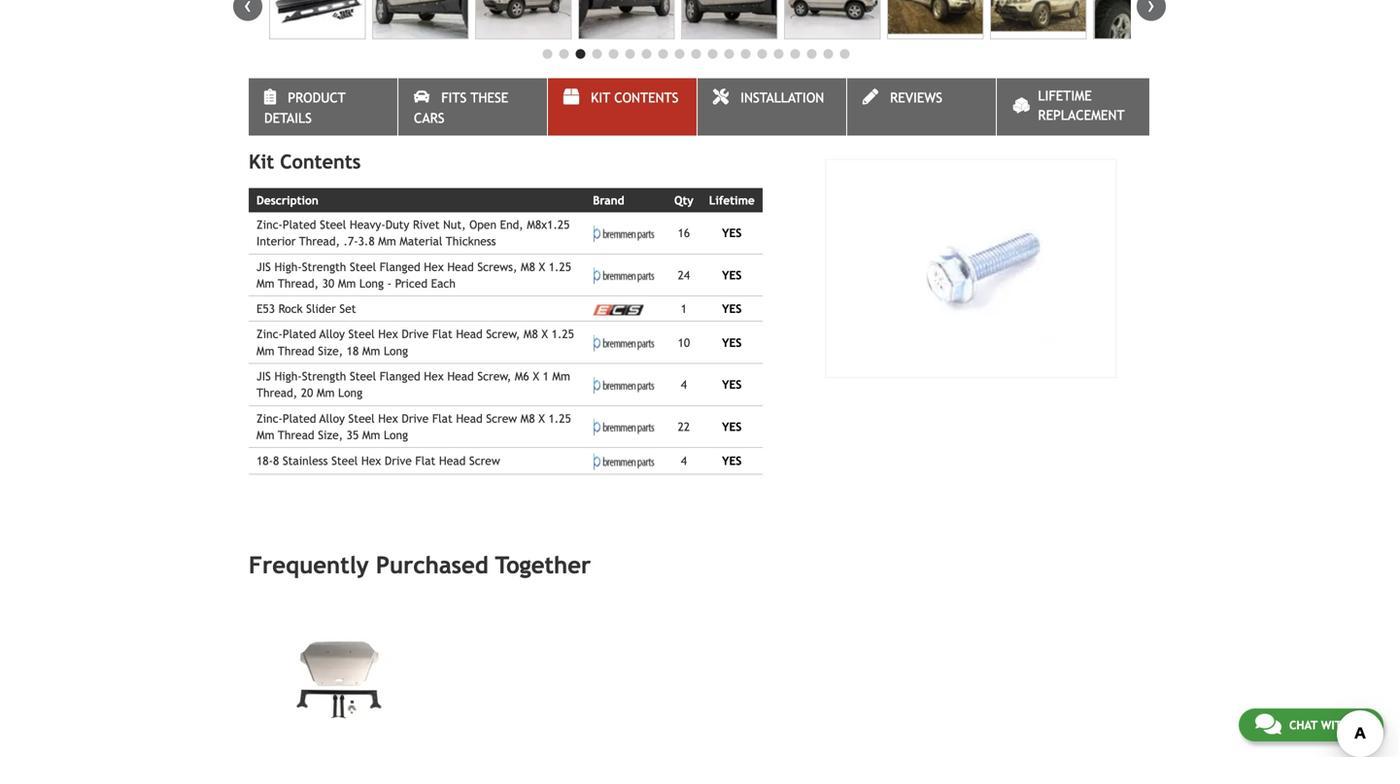 Task type: describe. For each thing, give the bounding box(es) containing it.
alloy for 35
[[320, 412, 345, 425]]

product
[[288, 90, 346, 106]]

yes for zinc-plated steel heavy-duty rivet nut, open end, m8x1.25 interior thread, .7-3.8 mm material thickness
[[722, 226, 742, 240]]

-
[[388, 277, 392, 290]]

zinc-plated steel heavy-duty rivet nut, open end, m8x1.25 interior thread, .7-3.8 mm material thickness
[[257, 218, 570, 248]]

7 es#4707738 - 048520la01kt - e53 rock slider set - replace your flimsy plastic rocker panels with a rugged steel casing to protect your underbody and have confidence in your off-roading capabilities! - ecs - bmw image from the left
[[888, 0, 984, 39]]

steel for 18-8 stainless steel hex drive flat head screw
[[332, 454, 358, 468]]

2 es#4707738 - 048520la01kt - e53 rock slider set - replace your flimsy plastic rocker panels with a rugged steel casing to protect your underbody and have confidence in your off-roading capabilities! - ecs - bmw image from the left
[[372, 0, 469, 39]]

9 es#4707738 - 048520la01kt - e53 rock slider set - replace your flimsy plastic rocker panels with a rugged steel casing to protect your underbody and have confidence in your off-roading capabilities! - ecs - bmw image from the left
[[1094, 0, 1190, 39]]

1 inside jis high-strength steel flanged hex head screw, m6 x 1 mm thread, 20 mm long
[[543, 369, 549, 383]]

plated for zinc-plated steel heavy-duty rivet nut, open end, m8x1.25 interior thread, .7-3.8 mm material thickness
[[283, 218, 316, 231]]

screw for zinc-plated alloy steel hex drive flat head screw m8 x 1.25 mm thread size, 35 mm long
[[486, 412, 517, 425]]

thread for zinc-plated alloy steel hex drive flat head screw m8 x 1.25 mm thread size, 35 mm long
[[278, 428, 315, 442]]

heavy-
[[350, 218, 386, 231]]

screw, inside zinc-plated alloy steel hex drive flat head screw, m8 x 1.25 mm thread size, 18 mm long
[[486, 327, 520, 341]]

stainless
[[283, 454, 328, 468]]

flat for 18
[[432, 327, 453, 341]]

lifetime for lifetime
[[709, 193, 755, 207]]

es#3487323 - 95735a431 - jis high-strength steel flanged hex head screws, m8 x 1.25 mm thread, 30 mm long - priced each - bremmen parts - image
[[826, 159, 1117, 378]]

fits
[[442, 90, 467, 106]]

18
[[347, 344, 359, 358]]

jis high-strength steel flanged hex head screw, m6 x 1 mm thread, 20 mm long
[[257, 369, 571, 400]]

qty
[[675, 193, 694, 207]]

mm right 20
[[317, 386, 335, 400]]

reviews link
[[848, 78, 996, 136]]

chat with us link
[[1239, 709, 1384, 742]]

0 horizontal spatial contents
[[280, 150, 361, 173]]

hex inside jis high-strength steel flanged hex head screws, m8 x 1.25 mm thread, 30 mm long - priced each
[[424, 260, 444, 273]]

flanged for 30
[[380, 260, 421, 273]]

installation
[[741, 90, 825, 106]]

size, for 35
[[318, 428, 343, 442]]

yes for e53 rock slider set
[[722, 302, 742, 316]]

lifetime replacement
[[1039, 88, 1125, 123]]

comments image
[[1256, 713, 1282, 736]]

brand
[[593, 193, 625, 207]]

bremmen parts - corporate logo image for zinc-plated alloy steel hex drive flat head screw m8 x 1.25 mm thread size, 35 mm long
[[593, 419, 659, 436]]

hex inside jis high-strength steel flanged hex head screw, m6 x 1 mm thread, 20 mm long
[[424, 369, 444, 383]]

head inside jis high-strength steel flanged hex head screws, m8 x 1.25 mm thread, 30 mm long - priced each
[[448, 260, 474, 273]]

m6
[[515, 369, 530, 383]]

10
[[678, 336, 690, 349]]

duty
[[386, 218, 410, 231]]

jis high-strength steel flanged hex head screws, m8 x 1.25 mm thread, 30 mm long - priced each
[[257, 260, 572, 290]]

1 horizontal spatial 1
[[681, 302, 687, 316]]

mm right 18
[[363, 344, 380, 358]]

1 es#4707738 - 048520la01kt - e53 rock slider set - replace your flimsy plastic rocker panels with a rugged steel casing to protect your underbody and have confidence in your off-roading capabilities! - ecs - bmw image from the left
[[269, 0, 366, 39]]

1 horizontal spatial contents
[[615, 90, 679, 106]]

each
[[431, 277, 456, 290]]

zinc-plated alloy steel hex drive flat head screw m8 x 1.25 mm thread size, 35 mm long
[[257, 412, 571, 442]]

1.25 for zinc-plated alloy steel hex drive flat head screw m8 x 1.25 mm thread size, 35 mm long
[[549, 412, 571, 425]]

m8 for screw
[[521, 412, 535, 425]]

mm up "18-"
[[257, 428, 275, 442]]

thread, for 20
[[257, 386, 298, 400]]

plated for zinc-plated alloy steel hex drive flat head screw m8 x 1.25 mm thread size, 35 mm long
[[283, 412, 316, 425]]

hex for zinc-plated alloy steel hex drive flat head screw, m8 x 1.25 mm thread size, 18 mm long
[[378, 327, 398, 341]]

zinc- for zinc-plated alloy steel hex drive flat head screw m8 x 1.25 mm thread size, 35 mm long
[[257, 412, 283, 425]]

0 horizontal spatial kit
[[249, 150, 274, 173]]

1.25 for zinc-plated alloy steel hex drive flat head screw, m8 x 1.25 mm thread size, 18 mm long
[[552, 327, 575, 341]]

high- for 20
[[275, 369, 302, 383]]

16
[[678, 226, 690, 240]]

3.8
[[358, 234, 375, 248]]

bremmen parts - corporate logo image for zinc-plated alloy steel hex drive flat head screw, m8 x 1.25 mm thread size, 18 mm long
[[593, 335, 659, 351]]

head for zinc-plated alloy steel hex drive flat head screw, m8 x 1.25 mm thread size, 18 mm long
[[456, 327, 483, 341]]

bremmen parts - corporate logo image for 18-8 stainless steel hex drive flat head screw
[[593, 453, 659, 470]]

us
[[1354, 718, 1368, 732]]

plated for zinc-plated alloy steel hex drive flat head screw, m8 x 1.25 mm thread size, 18 mm long
[[283, 327, 316, 341]]

mm up e53
[[257, 277, 275, 290]]

long inside jis high-strength steel flanged hex head screws, m8 x 1.25 mm thread, 30 mm long - priced each
[[360, 277, 384, 290]]

flat for 35
[[432, 412, 453, 425]]

x inside zinc-plated alloy steel hex drive flat head screw, m8 x 1.25 mm thread size, 18 mm long
[[542, 327, 548, 341]]

thread, inside zinc-plated steel heavy-duty rivet nut, open end, m8x1.25 interior thread, .7-3.8 mm material thickness
[[299, 234, 340, 248]]

interior
[[257, 234, 296, 248]]

slider
[[306, 302, 336, 316]]

24
[[678, 268, 690, 282]]

3 es#4707738 - 048520la01kt - e53 rock slider set - replace your flimsy plastic rocker panels with a rugged steel casing to protect your underbody and have confidence in your off-roading capabilities! - ecs - bmw image from the left
[[475, 0, 572, 39]]

hex for 18-8 stainless steel hex drive flat head screw
[[362, 454, 381, 468]]

m8 for screw,
[[524, 327, 538, 341]]

head for 18-8 stainless steel hex drive flat head screw
[[439, 454, 466, 468]]

ecs - corporate logo image
[[593, 305, 644, 315]]

kit contents link
[[548, 78, 697, 136]]

2 vertical spatial drive
[[385, 454, 412, 468]]

flanged for 20
[[380, 369, 421, 383]]

size, for 18
[[318, 344, 343, 358]]



Task type: locate. For each thing, give the bounding box(es) containing it.
bremmen parts - corporate logo image for zinc-plated steel heavy-duty rivet nut, open end, m8x1.25 interior thread, .7-3.8 mm material thickness
[[593, 225, 659, 242]]

x inside jis high-strength steel flanged hex head screws, m8 x 1.25 mm thread, 30 mm long - priced each
[[539, 260, 546, 273]]

yes for jis high-strength steel flanged hex head screws, m8 x 1.25 mm thread, 30 mm long - priced each
[[722, 268, 742, 282]]

strength for 30
[[302, 260, 346, 273]]

0 vertical spatial contents
[[615, 90, 679, 106]]

0 vertical spatial drive
[[402, 327, 429, 341]]

purchased
[[376, 552, 489, 579]]

4 for jis high-strength steel flanged hex head screw, m6 x 1 mm thread, 20 mm long
[[681, 378, 687, 391]]

1 vertical spatial lifetime
[[709, 193, 755, 207]]

frequently
[[249, 552, 369, 579]]

2 vertical spatial flat
[[416, 454, 436, 468]]

0 vertical spatial screw,
[[486, 327, 520, 341]]

m8 inside zinc-plated alloy steel hex drive flat head screw, m8 x 1.25 mm thread size, 18 mm long
[[524, 327, 538, 341]]

steel for zinc-plated alloy steel hex drive flat head screw m8 x 1.25 mm thread size, 35 mm long
[[349, 412, 375, 425]]

drive down jis high-strength steel flanged hex head screw, m6 x 1 mm thread, 20 mm long
[[402, 412, 429, 425]]

2 alloy from the top
[[320, 412, 345, 425]]

3 plated from the top
[[283, 412, 316, 425]]

m8 inside jis high-strength steel flanged hex head screws, m8 x 1.25 mm thread, 30 mm long - priced each
[[521, 260, 536, 273]]

mm down e53
[[257, 344, 275, 358]]

size, inside zinc-plated alloy steel hex drive flat head screw, m8 x 1.25 mm thread size, 18 mm long
[[318, 344, 343, 358]]

8 es#4707738 - 048520la01kt - e53 rock slider set - replace your flimsy plastic rocker panels with a rugged steel casing to protect your underbody and have confidence in your off-roading capabilities! - ecs - bmw image from the left
[[991, 0, 1087, 39]]

1 vertical spatial 4
[[681, 454, 687, 468]]

0 vertical spatial kit
[[591, 90, 611, 106]]

jis for jis high-strength steel flanged hex head screws, m8 x 1.25 mm thread, 30 mm long - priced each
[[257, 260, 271, 273]]

installation link
[[698, 78, 847, 136]]

screw, left m6
[[478, 369, 512, 383]]

alloy inside zinc-plated alloy steel hex drive flat head screw, m8 x 1.25 mm thread size, 18 mm long
[[320, 327, 345, 341]]

thread up stainless
[[278, 428, 315, 442]]

4 down "22"
[[681, 454, 687, 468]]

0 horizontal spatial kit contents
[[249, 150, 361, 173]]

screw, up m6
[[486, 327, 520, 341]]

size,
[[318, 344, 343, 358], [318, 428, 343, 442]]

lifetime
[[1039, 88, 1092, 104], [709, 193, 755, 207]]

long left "-"
[[360, 277, 384, 290]]

size, inside zinc-plated alloy steel hex drive flat head screw m8 x 1.25 mm thread size, 35 mm long
[[318, 428, 343, 442]]

with
[[1322, 718, 1351, 732]]

x
[[539, 260, 546, 273], [542, 327, 548, 341], [533, 369, 540, 383], [539, 412, 545, 425]]

0 vertical spatial plated
[[283, 218, 316, 231]]

2 vertical spatial thread,
[[257, 386, 298, 400]]

35
[[347, 428, 359, 442]]

flat down jis high-strength steel flanged hex head screw, m6 x 1 mm thread, 20 mm long
[[432, 412, 453, 425]]

head up each
[[448, 260, 474, 273]]

high-
[[275, 260, 302, 273], [275, 369, 302, 383]]

6 bremmen parts - corporate logo image from the top
[[593, 453, 659, 470]]

x inside jis high-strength steel flanged hex head screw, m6 x 1 mm thread, 20 mm long
[[533, 369, 540, 383]]

0 vertical spatial lifetime
[[1039, 88, 1092, 104]]

1 vertical spatial thread,
[[278, 277, 319, 290]]

2 vertical spatial zinc-
[[257, 412, 283, 425]]

head for zinc-plated alloy steel hex drive flat head screw m8 x 1.25 mm thread size, 35 mm long
[[456, 412, 483, 425]]

0 vertical spatial thread,
[[299, 234, 340, 248]]

mm down duty
[[378, 234, 396, 248]]

m8x1.25
[[527, 218, 570, 231]]

plated inside zinc-plated alloy steel hex drive flat head screw, m8 x 1.25 mm thread size, 18 mm long
[[283, 327, 316, 341]]

plated inside zinc-plated steel heavy-duty rivet nut, open end, m8x1.25 interior thread, .7-3.8 mm material thickness
[[283, 218, 316, 231]]

thread for zinc-plated alloy steel hex drive flat head screw, m8 x 1.25 mm thread size, 18 mm long
[[278, 344, 315, 358]]

strength for 20
[[302, 369, 346, 383]]

2 zinc- from the top
[[257, 327, 283, 341]]

1.25 inside zinc-plated alloy steel hex drive flat head screw m8 x 1.25 mm thread size, 35 mm long
[[549, 412, 571, 425]]

1 high- from the top
[[275, 260, 302, 273]]

strength inside jis high-strength steel flanged hex head screw, m6 x 1 mm thread, 20 mm long
[[302, 369, 346, 383]]

jis down the 'interior'
[[257, 260, 271, 273]]

0 vertical spatial flat
[[432, 327, 453, 341]]

1.25 inside jis high-strength steel flanged hex head screws, m8 x 1.25 mm thread, 30 mm long - priced each
[[549, 260, 572, 273]]

5 yes from the top
[[722, 378, 742, 391]]

x inside zinc-plated alloy steel hex drive flat head screw m8 x 1.25 mm thread size, 35 mm long
[[539, 412, 545, 425]]

kit inside kit contents link
[[591, 90, 611, 106]]

thread inside zinc-plated alloy steel hex drive flat head screw m8 x 1.25 mm thread size, 35 mm long
[[278, 428, 315, 442]]

0 vertical spatial 1
[[681, 302, 687, 316]]

long up 35
[[338, 386, 363, 400]]

1 alloy from the top
[[320, 327, 345, 341]]

set
[[340, 302, 356, 316]]

hex inside zinc-plated alloy steel hex drive flat head screw m8 x 1.25 mm thread size, 35 mm long
[[378, 412, 398, 425]]

zinc-
[[257, 218, 283, 231], [257, 327, 283, 341], [257, 412, 283, 425]]

es#4707738 - 048520la01kt - e53 rock slider set - replace your flimsy plastic rocker panels with a rugged steel casing to protect your underbody and have confidence in your off-roading capabilities! - ecs - bmw image
[[269, 0, 366, 39], [372, 0, 469, 39], [475, 0, 572, 39], [578, 0, 675, 39], [682, 0, 778, 39], [785, 0, 881, 39], [888, 0, 984, 39], [991, 0, 1087, 39], [1094, 0, 1190, 39]]

kit
[[591, 90, 611, 106], [249, 150, 274, 173]]

0 vertical spatial screw
[[486, 412, 517, 425]]

e53 rock slider set
[[257, 302, 356, 316]]

2 vertical spatial plated
[[283, 412, 316, 425]]

20
[[301, 386, 313, 400]]

0 vertical spatial kit contents
[[591, 90, 679, 106]]

long inside zinc-plated alloy steel hex drive flat head screw, m8 x 1.25 mm thread size, 18 mm long
[[384, 344, 408, 358]]

jis for jis high-strength steel flanged hex head screw, m6 x 1 mm thread, 20 mm long
[[257, 369, 271, 383]]

1 vertical spatial thread
[[278, 428, 315, 442]]

plated
[[283, 218, 316, 231], [283, 327, 316, 341], [283, 412, 316, 425]]

screw for 18-8 stainless steel hex drive flat head screw
[[469, 454, 500, 468]]

1
[[681, 302, 687, 316], [543, 369, 549, 383]]

thickness
[[446, 234, 496, 248]]

1 vertical spatial flanged
[[380, 369, 421, 383]]

flat inside zinc-plated alloy steel hex drive flat head screw m8 x 1.25 mm thread size, 35 mm long
[[432, 412, 453, 425]]

kit contents
[[591, 90, 679, 106], [249, 150, 361, 173]]

long inside jis high-strength steel flanged hex head screw, m6 x 1 mm thread, 20 mm long
[[338, 386, 363, 400]]

flanged
[[380, 260, 421, 273], [380, 369, 421, 383]]

3 bremmen parts - corporate logo image from the top
[[593, 335, 659, 351]]

mm right 35
[[363, 428, 380, 442]]

drive down zinc-plated alloy steel hex drive flat head screw m8 x 1.25 mm thread size, 35 mm long
[[385, 454, 412, 468]]

details
[[264, 110, 312, 126]]

18-8 stainless steel hex drive flat head screw
[[257, 454, 500, 468]]

long up jis high-strength steel flanged hex head screw, m6 x 1 mm thread, 20 mm long
[[384, 344, 408, 358]]

2 vertical spatial m8
[[521, 412, 535, 425]]

steel inside zinc-plated alloy steel hex drive flat head screw m8 x 1.25 mm thread size, 35 mm long
[[349, 412, 375, 425]]

1 vertical spatial zinc-
[[257, 327, 283, 341]]

thread, left the .7-
[[299, 234, 340, 248]]

1 down 24
[[681, 302, 687, 316]]

2 thread from the top
[[278, 428, 315, 442]]

flat down each
[[432, 327, 453, 341]]

bremmen parts - corporate logo image for jis high-strength steel flanged hex head screws, m8 x 1.25 mm thread, 30 mm long - priced each
[[593, 267, 659, 284]]

3 yes from the top
[[722, 302, 742, 316]]

0 vertical spatial alloy
[[320, 327, 345, 341]]

1.25 inside zinc-plated alloy steel hex drive flat head screw, m8 x 1.25 mm thread size, 18 mm long
[[552, 327, 575, 341]]

steel inside zinc-plated steel heavy-duty rivet nut, open end, m8x1.25 interior thread, .7-3.8 mm material thickness
[[320, 218, 346, 231]]

jis down e53
[[257, 369, 271, 383]]

zinc- up "18-"
[[257, 412, 283, 425]]

1 zinc- from the top
[[257, 218, 283, 231]]

high- down the 'interior'
[[275, 260, 302, 273]]

2 jis from the top
[[257, 369, 271, 383]]

5 bremmen parts - corporate logo image from the top
[[593, 419, 659, 436]]

1 right m6
[[543, 369, 549, 383]]

0 horizontal spatial 1
[[543, 369, 549, 383]]

bremmen parts - corporate logo image
[[593, 225, 659, 242], [593, 267, 659, 284], [593, 335, 659, 351], [593, 377, 659, 394], [593, 419, 659, 436], [593, 453, 659, 470]]

zinc- inside zinc-plated steel heavy-duty rivet nut, open end, m8x1.25 interior thread, .7-3.8 mm material thickness
[[257, 218, 283, 231]]

long inside zinc-plated alloy steel hex drive flat head screw m8 x 1.25 mm thread size, 35 mm long
[[384, 428, 408, 442]]

thread inside zinc-plated alloy steel hex drive flat head screw, m8 x 1.25 mm thread size, 18 mm long
[[278, 344, 315, 358]]

zinc- for zinc-plated steel heavy-duty rivet nut, open end, m8x1.25 interior thread, .7-3.8 mm material thickness
[[257, 218, 283, 231]]

alloy down slider
[[320, 327, 345, 341]]

4 yes from the top
[[722, 336, 742, 349]]

hex down zinc-plated alloy steel hex drive flat head screw m8 x 1.25 mm thread size, 35 mm long
[[362, 454, 381, 468]]

3 zinc- from the top
[[257, 412, 283, 425]]

2 strength from the top
[[302, 369, 346, 383]]

0 vertical spatial high-
[[275, 260, 302, 273]]

thread, up the rock
[[278, 277, 319, 290]]

alloy up stainless
[[320, 412, 345, 425]]

0 vertical spatial strength
[[302, 260, 346, 273]]

drive inside zinc-plated alloy steel hex drive flat head screw, m8 x 1.25 mm thread size, 18 mm long
[[402, 327, 429, 341]]

lifetime for lifetime replacement
[[1039, 88, 1092, 104]]

1 jis from the top
[[257, 260, 271, 273]]

1 bremmen parts - corporate logo image from the top
[[593, 225, 659, 242]]

product details link
[[249, 78, 398, 136]]

1 yes from the top
[[722, 226, 742, 240]]

0 vertical spatial jis
[[257, 260, 271, 273]]

jis inside jis high-strength steel flanged hex head screw, m6 x 1 mm thread, 20 mm long
[[257, 369, 271, 383]]

zinc-plated alloy steel hex drive flat head screw, m8 x 1.25 mm thread size, 18 mm long
[[257, 327, 575, 358]]

alloy inside zinc-plated alloy steel hex drive flat head screw m8 x 1.25 mm thread size, 35 mm long
[[320, 412, 345, 425]]

2 4 from the top
[[681, 454, 687, 468]]

m8 down m6
[[521, 412, 535, 425]]

plated down 20
[[283, 412, 316, 425]]

2 bremmen parts - corporate logo image from the top
[[593, 267, 659, 284]]

flanged inside jis high-strength steel flanged hex head screws, m8 x 1.25 mm thread, 30 mm long - priced each
[[380, 260, 421, 273]]

1 vertical spatial size,
[[318, 428, 343, 442]]

contents
[[615, 90, 679, 106], [280, 150, 361, 173]]

thread, for 30
[[278, 277, 319, 290]]

2 size, from the top
[[318, 428, 343, 442]]

hex down jis high-strength steel flanged hex head screw, m6 x 1 mm thread, 20 mm long
[[378, 412, 398, 425]]

1 vertical spatial m8
[[524, 327, 538, 341]]

6 es#4707738 - 048520la01kt - e53 rock slider set - replace your flimsy plastic rocker panels with a rugged steel casing to protect your underbody and have confidence in your off-roading capabilities! - ecs - bmw image from the left
[[785, 0, 881, 39]]

head down screws,
[[456, 327, 483, 341]]

hex up each
[[424, 260, 444, 273]]

thread, left 20
[[257, 386, 298, 400]]

1 vertical spatial screw,
[[478, 369, 512, 383]]

drive for 18
[[402, 327, 429, 341]]

0 vertical spatial m8
[[521, 260, 536, 273]]

jis
[[257, 260, 271, 273], [257, 369, 271, 383]]

1 vertical spatial screw
[[469, 454, 500, 468]]

lifetime right qty
[[709, 193, 755, 207]]

hex for zinc-plated alloy steel hex drive flat head screw m8 x 1.25 mm thread size, 35 mm long
[[378, 412, 398, 425]]

yes for 18-8 stainless steel hex drive flat head screw
[[722, 454, 742, 468]]

zinc- for zinc-plated alloy steel hex drive flat head screw, m8 x 1.25 mm thread size, 18 mm long
[[257, 327, 283, 341]]

together
[[496, 552, 591, 579]]

0 vertical spatial size,
[[318, 344, 343, 358]]

1 vertical spatial flat
[[432, 412, 453, 425]]

1 vertical spatial strength
[[302, 369, 346, 383]]

2 high- from the top
[[275, 369, 302, 383]]

4 es#4707738 - 048520la01kt - e53 rock slider set - replace your flimsy plastic rocker panels with a rugged steel casing to protect your underbody and have confidence in your off-roading capabilities! - ecs - bmw image from the left
[[578, 0, 675, 39]]

replacement
[[1039, 107, 1125, 123]]

strength
[[302, 260, 346, 273], [302, 369, 346, 383]]

1 vertical spatial 1
[[543, 369, 549, 383]]

hex down "-"
[[378, 327, 398, 341]]

screw
[[486, 412, 517, 425], [469, 454, 500, 468]]

steel for jis high-strength steel flanged hex head screw, m6 x 1 mm thread, 20 mm long
[[350, 369, 376, 383]]

1 horizontal spatial kit contents
[[591, 90, 679, 106]]

1 horizontal spatial kit
[[591, 90, 611, 106]]

1 thread from the top
[[278, 344, 315, 358]]

4 bremmen parts - corporate logo image from the top
[[593, 377, 659, 394]]

fits these cars link
[[399, 78, 547, 136]]

end,
[[500, 218, 524, 231]]

0 vertical spatial flanged
[[380, 260, 421, 273]]

rivet
[[413, 218, 440, 231]]

.7-
[[344, 234, 358, 248]]

2 flanged from the top
[[380, 369, 421, 383]]

1 strength from the top
[[302, 260, 346, 273]]

yes for zinc-plated alloy steel hex drive flat head screw, m8 x 1.25 mm thread size, 18 mm long
[[722, 336, 742, 349]]

thread,
[[299, 234, 340, 248], [278, 277, 319, 290], [257, 386, 298, 400]]

chat
[[1290, 718, 1318, 732]]

screw, inside jis high-strength steel flanged hex head screw, m6 x 1 mm thread, 20 mm long
[[478, 369, 512, 383]]

frequently purchased together
[[249, 552, 591, 579]]

screw down zinc-plated alloy steel hex drive flat head screw m8 x 1.25 mm thread size, 35 mm long
[[469, 454, 500, 468]]

head inside zinc-plated alloy steel hex drive flat head screw m8 x 1.25 mm thread size, 35 mm long
[[456, 412, 483, 425]]

1 flanged from the top
[[380, 260, 421, 273]]

bremmen parts - corporate logo image for jis high-strength steel flanged hex head screw, m6 x 1 mm thread, 20 mm long
[[593, 377, 659, 394]]

yes for jis high-strength steel flanged hex head screw, m6 x 1 mm thread, 20 mm long
[[722, 378, 742, 391]]

0 vertical spatial 1.25
[[549, 260, 572, 273]]

1.25
[[549, 260, 572, 273], [552, 327, 575, 341], [549, 412, 571, 425]]

alloy
[[320, 327, 345, 341], [320, 412, 345, 425]]

screw inside zinc-plated alloy steel hex drive flat head screw m8 x 1.25 mm thread size, 35 mm long
[[486, 412, 517, 425]]

plated inside zinc-plated alloy steel hex drive flat head screw m8 x 1.25 mm thread size, 35 mm long
[[283, 412, 316, 425]]

screw,
[[486, 327, 520, 341], [478, 369, 512, 383]]

1 vertical spatial kit contents
[[249, 150, 361, 173]]

steel for zinc-plated alloy steel hex drive flat head screw, m8 x 1.25 mm thread size, 18 mm long
[[349, 327, 375, 341]]

lifetime inside lifetime replacement
[[1039, 88, 1092, 104]]

mm
[[378, 234, 396, 248], [257, 277, 275, 290], [338, 277, 356, 290], [257, 344, 275, 358], [363, 344, 380, 358], [553, 369, 571, 383], [317, 386, 335, 400], [257, 428, 275, 442], [363, 428, 380, 442]]

hex inside zinc-plated alloy steel hex drive flat head screw, m8 x 1.25 mm thread size, 18 mm long
[[378, 327, 398, 341]]

fits these cars
[[414, 90, 509, 126]]

head
[[448, 260, 474, 273], [456, 327, 483, 341], [448, 369, 474, 383], [456, 412, 483, 425], [439, 454, 466, 468]]

zinc- inside zinc-plated alloy steel hex drive flat head screw m8 x 1.25 mm thread size, 35 mm long
[[257, 412, 283, 425]]

steel inside jis high-strength steel flanged hex head screw, m6 x 1 mm thread, 20 mm long
[[350, 369, 376, 383]]

nut,
[[443, 218, 466, 231]]

alloy for 18
[[320, 327, 345, 341]]

1 horizontal spatial lifetime
[[1039, 88, 1092, 104]]

flat inside zinc-plated alloy steel hex drive flat head screw, m8 x 1.25 mm thread size, 18 mm long
[[432, 327, 453, 341]]

product details
[[264, 90, 346, 126]]

zinc- inside zinc-plated alloy steel hex drive flat head screw, m8 x 1.25 mm thread size, 18 mm long
[[257, 327, 283, 341]]

m8 inside zinc-plated alloy steel hex drive flat head screw m8 x 1.25 mm thread size, 35 mm long
[[521, 412, 535, 425]]

1 vertical spatial jis
[[257, 369, 271, 383]]

head inside jis high-strength steel flanged hex head screw, m6 x 1 mm thread, 20 mm long
[[448, 369, 474, 383]]

18-
[[257, 454, 273, 468]]

0 vertical spatial 4
[[681, 378, 687, 391]]

2 yes from the top
[[722, 268, 742, 282]]

jis inside jis high-strength steel flanged hex head screws, m8 x 1.25 mm thread, 30 mm long - priced each
[[257, 260, 271, 273]]

1 vertical spatial contents
[[280, 150, 361, 173]]

steel up the .7-
[[320, 218, 346, 231]]

4 for 18-8 stainless steel hex drive flat head screw
[[681, 454, 687, 468]]

4
[[681, 378, 687, 391], [681, 454, 687, 468]]

yes
[[722, 226, 742, 240], [722, 268, 742, 282], [722, 302, 742, 316], [722, 336, 742, 349], [722, 378, 742, 391], [722, 420, 742, 433], [722, 454, 742, 468]]

7 yes from the top
[[722, 454, 742, 468]]

e53
[[257, 302, 275, 316]]

m8
[[521, 260, 536, 273], [524, 327, 538, 341], [521, 412, 535, 425]]

1 vertical spatial kit
[[249, 150, 274, 173]]

description
[[257, 193, 319, 207]]

thread down the rock
[[278, 344, 315, 358]]

priced
[[395, 277, 428, 290]]

flat
[[432, 327, 453, 341], [432, 412, 453, 425], [416, 454, 436, 468]]

thread, inside jis high-strength steel flanged hex head screw, m6 x 1 mm thread, 20 mm long
[[257, 386, 298, 400]]

strength up 30
[[302, 260, 346, 273]]

material
[[400, 234, 443, 248]]

flat down zinc-plated alloy steel hex drive flat head screw m8 x 1.25 mm thread size, 35 mm long
[[416, 454, 436, 468]]

steel
[[320, 218, 346, 231], [350, 260, 376, 273], [349, 327, 375, 341], [350, 369, 376, 383], [349, 412, 375, 425], [332, 454, 358, 468]]

0 horizontal spatial lifetime
[[709, 193, 755, 207]]

size, left 35
[[318, 428, 343, 442]]

0 vertical spatial zinc-
[[257, 218, 283, 231]]

mm right 30
[[338, 277, 356, 290]]

head inside zinc-plated alloy steel hex drive flat head screw, m8 x 1.25 mm thread size, 18 mm long
[[456, 327, 483, 341]]

1 vertical spatial alloy
[[320, 412, 345, 425]]

rock
[[279, 302, 303, 316]]

plated down the description
[[283, 218, 316, 231]]

zinc- up the 'interior'
[[257, 218, 283, 231]]

high- for 30
[[275, 260, 302, 273]]

22
[[678, 420, 690, 433]]

1 vertical spatial drive
[[402, 412, 429, 425]]

zinc- down e53
[[257, 327, 283, 341]]

yes for zinc-plated alloy steel hex drive flat head screw m8 x 1.25 mm thread size, 35 mm long
[[722, 420, 742, 433]]

drive for 35
[[402, 412, 429, 425]]

head down zinc-plated alloy steel hex drive flat head screw m8 x 1.25 mm thread size, 35 mm long
[[439, 454, 466, 468]]

flanged inside jis high-strength steel flanged hex head screw, m6 x 1 mm thread, 20 mm long
[[380, 369, 421, 383]]

reviews
[[891, 90, 943, 106]]

strength inside jis high-strength steel flanged hex head screws, m8 x 1.25 mm thread, 30 mm long - priced each
[[302, 260, 346, 273]]

cars
[[414, 110, 445, 126]]

thread
[[278, 344, 315, 358], [278, 428, 315, 442]]

high- inside jis high-strength steel flanged hex head screw, m6 x 1 mm thread, 20 mm long
[[275, 369, 302, 383]]

1 4 from the top
[[681, 378, 687, 391]]

flanged up "-"
[[380, 260, 421, 273]]

drive
[[402, 327, 429, 341], [402, 412, 429, 425], [385, 454, 412, 468]]

thread, inside jis high-strength steel flanged hex head screws, m8 x 1.25 mm thread, 30 mm long - priced each
[[278, 277, 319, 290]]

4 up "22"
[[681, 378, 687, 391]]

plated down e53 rock slider set
[[283, 327, 316, 341]]

1 plated from the top
[[283, 218, 316, 231]]

drive up jis high-strength steel flanged hex head screw, m6 x 1 mm thread, 20 mm long
[[402, 327, 429, 341]]

head down jis high-strength steel flanged hex head screw, m6 x 1 mm thread, 20 mm long
[[456, 412, 483, 425]]

steel for jis high-strength steel flanged hex head screws, m8 x 1.25 mm thread, 30 mm long - priced each
[[350, 260, 376, 273]]

steel up 35
[[349, 412, 375, 425]]

screws,
[[478, 260, 518, 273]]

mm right m6
[[553, 369, 571, 383]]

size, left 18
[[318, 344, 343, 358]]

screw down m6
[[486, 412, 517, 425]]

2 plated from the top
[[283, 327, 316, 341]]

open
[[470, 218, 497, 231]]

1 size, from the top
[[318, 344, 343, 358]]

chat with us
[[1290, 718, 1368, 732]]

e53 overland engine skid plate kit image
[[250, 609, 429, 744]]

8
[[273, 454, 279, 468]]

steel inside zinc-plated alloy steel hex drive flat head screw, m8 x 1.25 mm thread size, 18 mm long
[[349, 327, 375, 341]]

0 vertical spatial thread
[[278, 344, 315, 358]]

mm inside zinc-plated steel heavy-duty rivet nut, open end, m8x1.25 interior thread, .7-3.8 mm material thickness
[[378, 234, 396, 248]]

1 vertical spatial 1.25
[[552, 327, 575, 341]]

high- inside jis high-strength steel flanged hex head screws, m8 x 1.25 mm thread, 30 mm long - priced each
[[275, 260, 302, 273]]

1 vertical spatial plated
[[283, 327, 316, 341]]

flanged down zinc-plated alloy steel hex drive flat head screw, m8 x 1.25 mm thread size, 18 mm long
[[380, 369, 421, 383]]

steel down 3.8 on the left
[[350, 260, 376, 273]]

steel up 18
[[349, 327, 375, 341]]

lifetime up replacement at top right
[[1039, 88, 1092, 104]]

1 vertical spatial high-
[[275, 369, 302, 383]]

steel inside jis high-strength steel flanged hex head screws, m8 x 1.25 mm thread, 30 mm long - priced each
[[350, 260, 376, 273]]

steel down 35
[[332, 454, 358, 468]]

long up 18-8 stainless steel hex drive flat head screw
[[384, 428, 408, 442]]

drive inside zinc-plated alloy steel hex drive flat head screw m8 x 1.25 mm thread size, 35 mm long
[[402, 412, 429, 425]]

head down zinc-plated alloy steel hex drive flat head screw, m8 x 1.25 mm thread size, 18 mm long
[[448, 369, 474, 383]]

30
[[322, 277, 335, 290]]

hex
[[424, 260, 444, 273], [378, 327, 398, 341], [424, 369, 444, 383], [378, 412, 398, 425], [362, 454, 381, 468]]

long
[[360, 277, 384, 290], [384, 344, 408, 358], [338, 386, 363, 400], [384, 428, 408, 442]]

hex down zinc-plated alloy steel hex drive flat head screw, m8 x 1.25 mm thread size, 18 mm long
[[424, 369, 444, 383]]

these
[[471, 90, 509, 106]]

strength up 20
[[302, 369, 346, 383]]

high- up 20
[[275, 369, 302, 383]]

5 es#4707738 - 048520la01kt - e53 rock slider set - replace your flimsy plastic rocker panels with a rugged steel casing to protect your underbody and have confidence in your off-roading capabilities! - ecs - bmw image from the left
[[682, 0, 778, 39]]

6 yes from the top
[[722, 420, 742, 433]]

m8 right screws,
[[521, 260, 536, 273]]

steel down 18
[[350, 369, 376, 383]]

m8 up m6
[[524, 327, 538, 341]]

lifetime replacement link
[[997, 78, 1150, 136]]

2 vertical spatial 1.25
[[549, 412, 571, 425]]



Task type: vqa. For each thing, say whether or not it's contained in the screenshot.
Drive
yes



